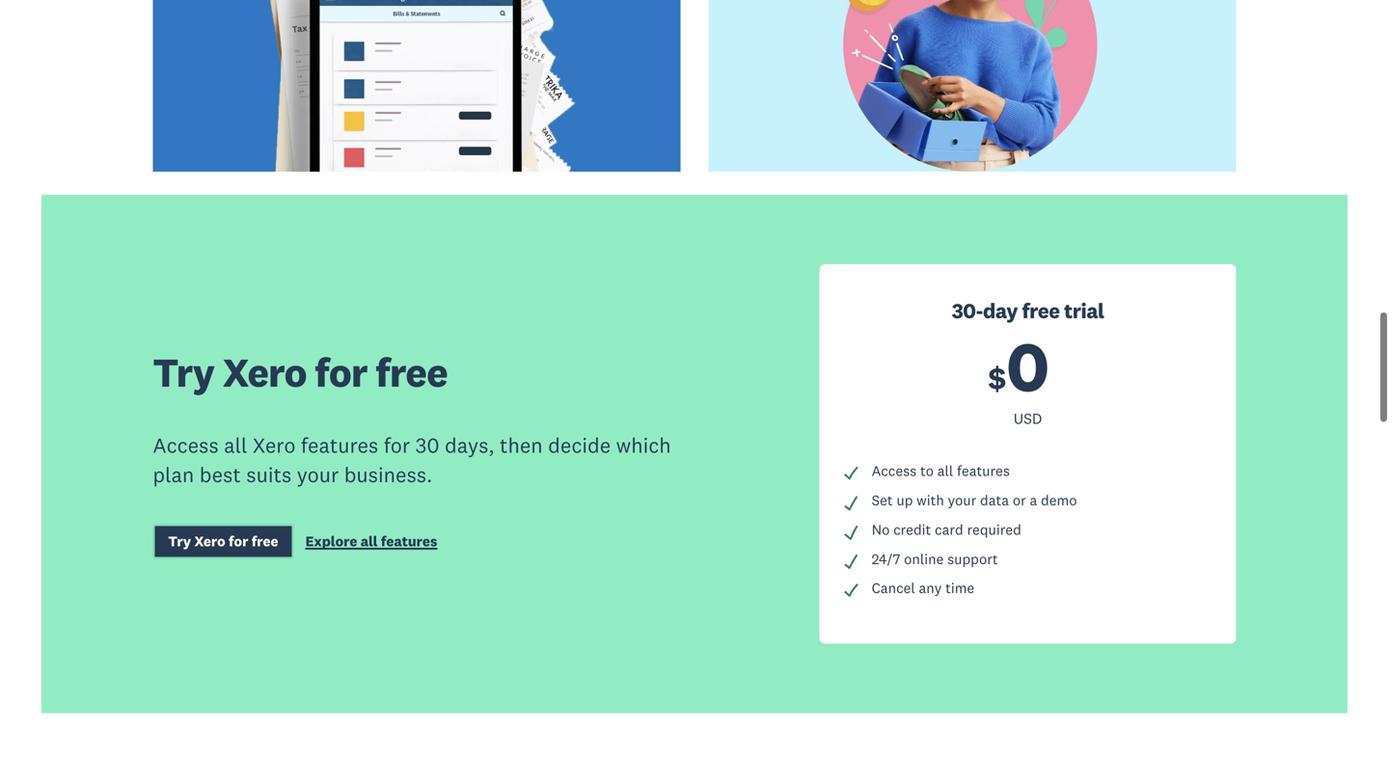 Task type: describe. For each thing, give the bounding box(es) containing it.
included image for cancel any time
[[843, 582, 860, 600]]

demo
[[1041, 492, 1077, 509]]

2 vertical spatial for
[[229, 533, 248, 551]]

0 vertical spatial free
[[1022, 298, 1060, 324]]

usd
[[1014, 409, 1042, 428]]

features inside explore all features link
[[381, 533, 437, 551]]

decide
[[548, 432, 611, 459]]

30-day free trial
[[952, 298, 1104, 324]]

1 vertical spatial try
[[168, 533, 191, 551]]

1 horizontal spatial for
[[315, 347, 367, 397]]

2 vertical spatial xero
[[194, 533, 225, 551]]

included image for 24/7 online support
[[843, 553, 860, 570]]

a retail store owner holds a shoe box and smiles at the camera image
[[820, 0, 1125, 172]]

0 vertical spatial try
[[153, 347, 214, 397]]

required
[[967, 521, 1022, 539]]

then
[[500, 432, 543, 459]]

access for access all xero features for 30 days, then decide which plan best suits your business.
[[153, 432, 219, 459]]

1 vertical spatial try xero for free
[[168, 533, 278, 551]]

no
[[872, 521, 890, 539]]

a
[[1030, 492, 1037, 509]]

access to all features
[[872, 462, 1010, 480]]

to
[[920, 462, 934, 480]]

free inside try xero for free link
[[252, 533, 278, 551]]

credit
[[894, 521, 931, 539]]

0
[[1007, 323, 1050, 409]]

all for features
[[361, 533, 378, 551]]

0 vertical spatial xero
[[223, 347, 307, 397]]

best
[[200, 462, 241, 488]]

$ 0
[[989, 323, 1050, 409]]

included image for no credit card required
[[843, 524, 860, 541]]

business.
[[344, 462, 432, 488]]

features for all
[[957, 462, 1010, 480]]

a tablet device shows scanned bills and statements over a pile of paperwork image
[[208, 0, 625, 172]]

which
[[616, 432, 671, 459]]

features for xero
[[301, 432, 378, 459]]



Task type: vqa. For each thing, say whether or not it's contained in the screenshot.
deductions,
no



Task type: locate. For each thing, give the bounding box(es) containing it.
1 horizontal spatial your
[[948, 492, 977, 509]]

features up business.
[[301, 432, 378, 459]]

1 vertical spatial all
[[938, 462, 954, 480]]

0 vertical spatial try xero for free
[[153, 347, 448, 397]]

up
[[897, 492, 913, 509]]

2 vertical spatial free
[[252, 533, 278, 551]]

access for access to all features
[[872, 462, 917, 480]]

try xero for free
[[153, 347, 448, 397], [168, 533, 278, 551]]

0 vertical spatial all
[[224, 432, 247, 459]]

included image
[[843, 494, 860, 512], [843, 524, 860, 541], [843, 553, 860, 570], [843, 582, 860, 600]]

0 vertical spatial your
[[297, 462, 339, 488]]

access all xero features for 30 days, then decide which plan best suits your business.
[[153, 432, 671, 488]]

1 horizontal spatial features
[[381, 533, 437, 551]]

included image left cancel
[[843, 582, 860, 600]]

2 horizontal spatial for
[[384, 432, 410, 459]]

features up set up with your data or a demo
[[957, 462, 1010, 480]]

0 horizontal spatial all
[[224, 432, 247, 459]]

no credit card required
[[872, 521, 1022, 539]]

day
[[983, 298, 1018, 324]]

all up best
[[224, 432, 247, 459]]

free up 30
[[376, 347, 448, 397]]

free left explore
[[252, 533, 278, 551]]

access up plan
[[153, 432, 219, 459]]

1 horizontal spatial free
[[376, 347, 448, 397]]

set up with your data or a demo
[[872, 492, 1077, 509]]

included image for set up with your data or a demo
[[843, 494, 860, 512]]

1 vertical spatial your
[[948, 492, 977, 509]]

data
[[980, 492, 1009, 509]]

1 vertical spatial access
[[872, 462, 917, 480]]

free
[[1022, 298, 1060, 324], [376, 347, 448, 397], [252, 533, 278, 551]]

cancel
[[872, 580, 915, 597]]

suits
[[246, 462, 292, 488]]

with
[[917, 492, 944, 509]]

0 horizontal spatial free
[[252, 533, 278, 551]]

for
[[315, 347, 367, 397], [384, 432, 410, 459], [229, 533, 248, 551]]

plan
[[153, 462, 194, 488]]

0 vertical spatial for
[[315, 347, 367, 397]]

access inside the 'access all xero features for 30 days, then decide which plan best suits your business.'
[[153, 432, 219, 459]]

2 horizontal spatial all
[[938, 462, 954, 480]]

online
[[904, 550, 944, 568]]

1 included image from the top
[[843, 494, 860, 512]]

24/7 online support
[[872, 550, 998, 568]]

0 horizontal spatial access
[[153, 432, 219, 459]]

or
[[1013, 492, 1026, 509]]

0 horizontal spatial your
[[297, 462, 339, 488]]

included image down included icon
[[843, 494, 860, 512]]

24/7
[[872, 550, 901, 568]]

3 included image from the top
[[843, 553, 860, 570]]

access up up
[[872, 462, 917, 480]]

explore all features
[[305, 533, 437, 551]]

try
[[153, 347, 214, 397], [168, 533, 191, 551]]

2 horizontal spatial features
[[957, 462, 1010, 480]]

features inside the 'access all xero features for 30 days, then decide which plan best suits your business.'
[[301, 432, 378, 459]]

1 vertical spatial features
[[957, 462, 1010, 480]]

0 vertical spatial access
[[153, 432, 219, 459]]

your right suits
[[297, 462, 339, 488]]

all inside the 'access all xero features for 30 days, then decide which plan best suits your business.'
[[224, 432, 247, 459]]

cancel any time
[[872, 580, 975, 597]]

1 vertical spatial free
[[376, 347, 448, 397]]

$
[[989, 359, 1007, 398]]

0 horizontal spatial features
[[301, 432, 378, 459]]

support
[[948, 550, 998, 568]]

try xero for free link
[[153, 525, 294, 559]]

1 horizontal spatial access
[[872, 462, 917, 480]]

explore all features link
[[305, 533, 437, 555]]

card
[[935, 521, 964, 539]]

included image left no on the right of page
[[843, 524, 860, 541]]

features down business.
[[381, 533, 437, 551]]

free right day
[[1022, 298, 1060, 324]]

xero inside the 'access all xero features for 30 days, then decide which plan best suits your business.'
[[253, 432, 296, 459]]

all for xero
[[224, 432, 247, 459]]

all
[[224, 432, 247, 459], [938, 462, 954, 480], [361, 533, 378, 551]]

0 vertical spatial features
[[301, 432, 378, 459]]

2 vertical spatial features
[[381, 533, 437, 551]]

4 included image from the top
[[843, 582, 860, 600]]

2 included image from the top
[[843, 524, 860, 541]]

2 vertical spatial all
[[361, 533, 378, 551]]

features
[[301, 432, 378, 459], [957, 462, 1010, 480], [381, 533, 437, 551]]

your inside the 'access all xero features for 30 days, then decide which plan best suits your business.'
[[297, 462, 339, 488]]

included image left 24/7
[[843, 553, 860, 570]]

included image
[[843, 465, 860, 482]]

30
[[416, 432, 439, 459]]

2 horizontal spatial free
[[1022, 298, 1060, 324]]

1 vertical spatial for
[[384, 432, 410, 459]]

1 horizontal spatial all
[[361, 533, 378, 551]]

1 vertical spatial xero
[[253, 432, 296, 459]]

access
[[153, 432, 219, 459], [872, 462, 917, 480]]

time
[[946, 580, 975, 597]]

0 horizontal spatial for
[[229, 533, 248, 551]]

all right to
[[938, 462, 954, 480]]

your
[[297, 462, 339, 488], [948, 492, 977, 509]]

your right with
[[948, 492, 977, 509]]

explore
[[305, 533, 357, 551]]

for inside the 'access all xero features for 30 days, then decide which plan best suits your business.'
[[384, 432, 410, 459]]

trial
[[1064, 298, 1104, 324]]

xero
[[223, 347, 307, 397], [253, 432, 296, 459], [194, 533, 225, 551]]

set
[[872, 492, 893, 509]]

days,
[[445, 432, 495, 459]]

30-
[[952, 298, 983, 324]]

all right explore
[[361, 533, 378, 551]]

any
[[919, 580, 942, 597]]



